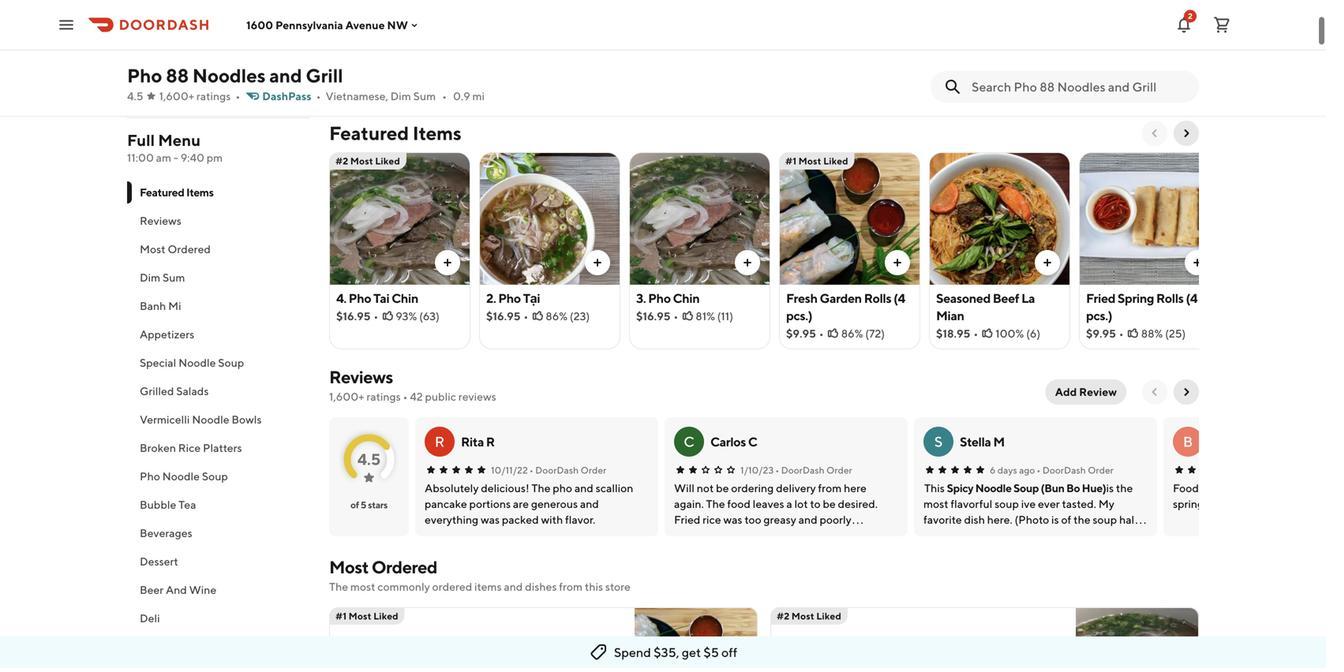 Task type: locate. For each thing, give the bounding box(es) containing it.
$16.95 for 3.
[[636, 310, 670, 323]]

0 horizontal spatial (4
[[894, 291, 905, 306]]

1 horizontal spatial (4
[[1186, 291, 1197, 306]]

3. pho chin image
[[630, 152, 770, 285]]

and right items
[[504, 581, 523, 594]]

reviews
[[458, 390, 496, 403]]

2 order from the left
[[826, 465, 852, 476]]

ordered inside most ordered the most commonly ordered items and dishes from this store
[[372, 557, 437, 578]]

0 vertical spatial items
[[413, 122, 461, 144]]

1 horizontal spatial rolls
[[1156, 291, 1184, 306]]

2 horizontal spatial doordash
[[1042, 465, 1086, 476]]

0 horizontal spatial sum
[[163, 271, 185, 284]]

bubble tea
[[140, 498, 196, 511]]

c left carlos
[[684, 433, 694, 450]]

items inside heading
[[413, 122, 461, 144]]

tea
[[178, 498, 196, 511]]

0 items, open order cart image
[[1212, 15, 1231, 34]]

1 vertical spatial previous button of carousel image
[[1148, 127, 1161, 140]]

0 horizontal spatial add item to cart image
[[441, 257, 454, 269]]

• down grill
[[316, 90, 321, 103]]

add item to cart image
[[441, 257, 454, 269], [741, 257, 754, 269], [1191, 257, 1204, 269]]

rolls
[[864, 291, 891, 306], [1156, 291, 1184, 306]]

0 vertical spatial featured
[[329, 122, 409, 144]]

dim
[[390, 90, 411, 103], [140, 271, 160, 284]]

off right $10
[[546, 30, 564, 47]]

reviews link
[[329, 367, 393, 388]]

1 vertical spatial 2
[[433, 30, 441, 47]]

noodle for pho
[[162, 470, 200, 483]]

86% for tại
[[546, 310, 568, 323]]

86% left the (72)
[[841, 327, 863, 340]]

2 horizontal spatial $16.95
[[636, 310, 670, 323]]

fresh garden rolls (4 pcs.) image
[[780, 152, 920, 285], [635, 608, 758, 669]]

noodle up 'tea'
[[162, 470, 200, 483]]

0 vertical spatial 4.5
[[127, 13, 143, 26]]

soup for pho noodle soup
[[202, 470, 228, 483]]

1,600+ for 1,600+ ratings •
[[159, 90, 194, 103]]

#2
[[335, 155, 348, 167], [777, 611, 790, 622]]

1 vertical spatial reviews
[[329, 367, 393, 388]]

• doordash order for s
[[1037, 465, 1114, 476]]

add item to cart image for 3.
[[741, 257, 754, 269]]

0 vertical spatial #2
[[335, 155, 348, 167]]

noodle for vermicelli
[[192, 413, 229, 426]]

2 right first
[[433, 30, 441, 47]]

$9.95
[[786, 327, 816, 340], [1086, 327, 1116, 340]]

• doordash order right 10/11/22
[[529, 465, 606, 476]]

c
[[684, 433, 694, 450], [748, 435, 757, 450]]

1 horizontal spatial fresh garden rolls (4 pcs.) image
[[780, 152, 920, 285]]

1 horizontal spatial 86%
[[841, 327, 863, 340]]

4.5 down 'pricing'
[[127, 90, 143, 103]]

2 vertical spatial 1,600+
[[329, 390, 364, 403]]

doordash right 1/10/23
[[781, 465, 825, 476]]

fried spring rolls (4 pcs.)
[[1086, 291, 1197, 323]]

next button of carousel image
[[1183, 42, 1196, 54]]

doordash for s
[[1042, 465, 1086, 476]]

doordash
[[535, 465, 579, 476], [781, 465, 825, 476], [1042, 465, 1086, 476]]

and up dashpass
[[269, 64, 302, 87]]

platters
[[203, 442, 242, 455]]

seasoned beef la mian image
[[930, 152, 1070, 285]]

0 horizontal spatial order
[[581, 465, 606, 476]]

chin up '81%' on the top
[[673, 291, 700, 306]]

86% left (23)
[[546, 310, 568, 323]]

1 horizontal spatial dim
[[390, 90, 411, 103]]

soup down the ago
[[1013, 482, 1039, 495]]

order for c
[[826, 465, 852, 476]]

pcs.) for fried spring rolls (4 pcs.)
[[1086, 308, 1112, 323]]

3 • doordash order from the left
[[1037, 465, 1114, 476]]

c right carlos
[[748, 435, 757, 450]]

off up the on at the left of page
[[386, 30, 404, 47]]

• down 4. pho tai chin
[[374, 310, 378, 323]]

• right $18.95
[[974, 327, 978, 340]]

• down subtotals
[[442, 90, 447, 103]]

fresh garden rolls (4 pcs.)
[[786, 291, 905, 323]]

sum up mi
[[163, 271, 185, 284]]

0 horizontal spatial doordash
[[535, 465, 579, 476]]

4.5 up of 5 stars on the left
[[357, 450, 381, 469]]

0 vertical spatial reviews
[[140, 214, 181, 227]]

1 $16.95 from the left
[[336, 310, 371, 323]]

sum down subtotals
[[413, 90, 436, 103]]

1 horizontal spatial $9.95
[[1086, 327, 1116, 340]]

vietnamese, dim sum • 0.9 mi
[[326, 90, 485, 103]]

86%
[[546, 310, 568, 323], [841, 327, 863, 340]]

with
[[566, 30, 594, 47]]

pho noodle soup
[[140, 470, 228, 483]]

add item to cart image for 2. pho tại
[[591, 257, 604, 269]]

(4
[[894, 291, 905, 306], [1186, 291, 1197, 306]]

sum
[[413, 90, 436, 103], [163, 271, 185, 284]]

rolls inside fried spring rolls (4 pcs.)
[[1156, 291, 1184, 306]]

r left rita
[[435, 433, 445, 450]]

9:40
[[181, 151, 204, 164]]

0 horizontal spatial pcs.)
[[786, 308, 812, 323]]

3. pho chin
[[636, 291, 700, 306]]

1,600+ up pricing & fees button
[[159, 13, 194, 26]]

#1
[[785, 155, 797, 167], [335, 611, 347, 622]]

0 horizontal spatial #2
[[335, 155, 348, 167]]

s
[[934, 433, 943, 450]]

ordered for most ordered the most commonly ordered items and dishes from this store
[[372, 557, 437, 578]]

pcs.) inside fried spring rolls (4 pcs.)
[[1086, 308, 1112, 323]]

(4 inside fried spring rolls (4 pcs.)
[[1186, 291, 1197, 306]]

(4 right garden
[[894, 291, 905, 306]]

rolls up the (72)
[[864, 291, 891, 306]]

la
[[1021, 291, 1035, 306]]

0 horizontal spatial 86%
[[546, 310, 568, 323]]

0 vertical spatial and
[[269, 64, 302, 87]]

1 horizontal spatial #2 most liked
[[777, 611, 841, 622]]

2 $9.95 from the left
[[1086, 327, 1116, 340]]

1,600+ down the reviews link at the left of the page
[[329, 390, 364, 403]]

1 horizontal spatial c
[[748, 435, 757, 450]]

• down 3. pho chin
[[674, 310, 678, 323]]

open menu image
[[57, 15, 76, 34]]

noodles
[[192, 64, 265, 87]]

3 order from the left
[[1088, 465, 1114, 476]]

(6)
[[1026, 327, 1040, 340]]

1,600+ for 1,600+ ratings
[[159, 13, 194, 26]]

full
[[127, 131, 155, 150]]

pho
[[127, 64, 162, 87], [349, 291, 371, 306], [498, 291, 521, 306], [648, 291, 671, 306], [140, 470, 160, 483]]

1 horizontal spatial #1
[[785, 155, 797, 167]]

1 add item to cart image from the left
[[441, 257, 454, 269]]

0.9
[[245, 13, 262, 26], [453, 90, 470, 103]]

noodle for special
[[178, 356, 216, 369]]

0 horizontal spatial $16.95
[[336, 310, 371, 323]]

2 $16.95 from the left
[[486, 310, 520, 323]]

$9.95 for fresh garden rolls (4 pcs.)
[[786, 327, 816, 340]]

3 add item to cart image from the left
[[1041, 257, 1054, 269]]

0 horizontal spatial 0.9
[[245, 13, 262, 26]]

add item to cart image for fried
[[1191, 257, 1204, 269]]

$9.95 for fried spring rolls (4 pcs.)
[[1086, 327, 1116, 340]]

0 horizontal spatial chin
[[392, 291, 418, 306]]

chin up 93%
[[392, 291, 418, 306]]

0 horizontal spatial fresh garden rolls (4 pcs.) image
[[635, 608, 758, 669]]

1,600+ down "88"
[[159, 90, 194, 103]]

ordered inside button
[[168, 243, 211, 256]]

1 $9.95 from the left
[[786, 327, 816, 340]]

add item to cart image
[[591, 257, 604, 269], [891, 257, 904, 269], [1041, 257, 1054, 269]]

pcs.)
[[786, 308, 812, 323], [1086, 308, 1112, 323]]

2 (4 from the left
[[1186, 291, 1197, 306]]

0 vertical spatial ratings
[[196, 13, 231, 26]]

$9.95 down fried
[[1086, 327, 1116, 340]]

2 pcs.) from the left
[[1086, 308, 1112, 323]]

• down pho 88 noodles and grill
[[235, 90, 240, 103]]

featured down am
[[140, 186, 184, 199]]

dashpass
[[262, 90, 311, 103]]

• left 42
[[403, 390, 408, 403]]

1 vertical spatial ordered
[[372, 557, 437, 578]]

1 (4 from the left
[[894, 291, 905, 306]]

previous button of carousel image down 1600 pennsylvania avenue nw 'popup button' at the top of the page
[[332, 42, 345, 54]]

0 horizontal spatial ordered
[[168, 243, 211, 256]]

1 vertical spatial and
[[504, 581, 523, 594]]

pcs.) down fried
[[1086, 308, 1112, 323]]

2 rolls from the left
[[1156, 291, 1184, 306]]

previous button of carousel image
[[332, 42, 345, 54], [1148, 127, 1161, 140]]

orders
[[443, 30, 483, 47]]

1 pcs.) from the left
[[786, 308, 812, 323]]

2 horizontal spatial • doordash order
[[1037, 465, 1114, 476]]

dim up the featured items heading at the top of page
[[390, 90, 411, 103]]

banh mi button
[[127, 292, 310, 320]]

beer
[[140, 584, 164, 597]]

rolls right spring
[[1156, 291, 1184, 306]]

0 vertical spatial #1 most liked
[[785, 155, 848, 167]]

• right 10/11/22
[[529, 465, 533, 476]]

1 • doordash order from the left
[[529, 465, 606, 476]]

pcs.) inside "fresh garden rolls (4 pcs.)"
[[786, 308, 812, 323]]

ratings inside reviews 1,600+ ratings • 42 public reviews
[[366, 390, 401, 403]]

ratings for 1,600+ ratings
[[196, 13, 231, 26]]

1 vertical spatial sum
[[163, 271, 185, 284]]

featured items
[[329, 122, 461, 144], [140, 186, 214, 199]]

ordered
[[168, 243, 211, 256], [372, 557, 437, 578]]

• down "fresh garden rolls (4 pcs.)"
[[819, 327, 824, 340]]

0 vertical spatial ordered
[[168, 243, 211, 256]]

(72)
[[865, 327, 885, 340]]

1 horizontal spatial ordered
[[372, 557, 437, 578]]

ordered up commonly in the left of the page
[[372, 557, 437, 578]]

items up 'reviews' button
[[186, 186, 214, 199]]

wine
[[189, 584, 216, 597]]

1 vertical spatial 1,600+
[[159, 90, 194, 103]]

pcs.) for fresh garden rolls (4 pcs.)
[[786, 308, 812, 323]]

grill
[[306, 64, 343, 87]]

2 up next button of carousel image
[[1188, 11, 1193, 21]]

0 horizontal spatial c
[[684, 433, 694, 450]]

off right '$5'
[[721, 645, 737, 660]]

0 horizontal spatial reviews
[[140, 214, 181, 227]]

• left 88%
[[1119, 327, 1124, 340]]

(4 inside "fresh garden rolls (4 pcs.)"
[[894, 291, 905, 306]]

1 horizontal spatial 2
[[1188, 11, 1193, 21]]

2 vertical spatial ratings
[[366, 390, 401, 403]]

-
[[174, 151, 178, 164]]

$16.95 down '3.'
[[636, 310, 670, 323]]

2 • doordash order from the left
[[775, 465, 852, 476]]

rolls inside "fresh garden rolls (4 pcs.)"
[[864, 291, 891, 306]]

beverages
[[140, 527, 192, 540]]

1 horizontal spatial 0.9
[[453, 90, 470, 103]]

soup for special noodle soup
[[218, 356, 244, 369]]

featured
[[329, 122, 409, 144], [140, 186, 184, 199]]

1 vertical spatial featured items
[[140, 186, 214, 199]]

pho right "4."
[[349, 291, 371, 306]]

1 horizontal spatial add item to cart image
[[891, 257, 904, 269]]

2 doordash from the left
[[781, 465, 825, 476]]

on
[[387, 49, 403, 66]]

pho right '3.'
[[648, 291, 671, 306]]

1 order from the left
[[581, 465, 606, 476]]

previous image
[[1148, 386, 1161, 399]]

1 vertical spatial ratings
[[196, 90, 231, 103]]

pcs.) down 'fresh'
[[786, 308, 812, 323]]

rita r
[[461, 435, 495, 450]]

Item Search search field
[[972, 78, 1186, 96]]

0 horizontal spatial #2 most liked
[[335, 155, 400, 167]]

1 horizontal spatial order
[[826, 465, 852, 476]]

1 horizontal spatial $16.95
[[486, 310, 520, 323]]

1 vertical spatial 4. pho tai chin image
[[1076, 608, 1199, 669]]

dim up banh
[[140, 271, 160, 284]]

reviews button
[[127, 207, 310, 235]]

1 vertical spatial items
[[186, 186, 214, 199]]

0 vertical spatial featured items
[[329, 122, 461, 144]]

1 horizontal spatial doordash
[[781, 465, 825, 476]]

3 add item to cart image from the left
[[1191, 257, 1204, 269]]

deli
[[140, 612, 160, 625]]

2.
[[486, 291, 496, 306]]

spicy noodle soup (bun bo hue)
[[947, 482, 1106, 495]]

pho 88 noodles and grill
[[127, 64, 343, 87]]

mi
[[168, 300, 181, 313]]

r right rita
[[486, 435, 495, 450]]

noodle up salads
[[178, 356, 216, 369]]

pho right 2.
[[498, 291, 521, 306]]

add item to cart image for seasoned beef la mian
[[1041, 257, 1054, 269]]

of
[[350, 500, 359, 511]]

1 horizontal spatial mi
[[472, 90, 485, 103]]

2 horizontal spatial add item to cart image
[[1191, 257, 1204, 269]]

0 horizontal spatial rolls
[[864, 291, 891, 306]]

stella
[[960, 435, 991, 450]]

ordered up dim sum
[[168, 243, 211, 256]]

0 horizontal spatial and
[[269, 64, 302, 87]]

• doordash order up bo
[[1037, 465, 1114, 476]]

0 vertical spatial previous button of carousel image
[[332, 42, 345, 54]]

4.5 up 'pricing'
[[127, 13, 143, 26]]

items down vietnamese, dim sum • 0.9 mi
[[413, 122, 461, 144]]

noodle down grilled salads button
[[192, 413, 229, 426]]

$16.95 down "4."
[[336, 310, 371, 323]]

1 horizontal spatial add item to cart image
[[741, 257, 754, 269]]

1 horizontal spatial featured
[[329, 122, 409, 144]]

doordash up bo
[[1042, 465, 1086, 476]]

3 doordash from the left
[[1042, 465, 1086, 476]]

soup down broken rice platters button
[[202, 470, 228, 483]]

0 vertical spatial 86%
[[546, 310, 568, 323]]

broken
[[140, 442, 176, 455]]

81%
[[696, 310, 715, 323]]

2 add item to cart image from the left
[[741, 257, 754, 269]]

$9.95 down 'fresh'
[[786, 327, 816, 340]]

soup for spicy noodle soup (bun bo hue)
[[1013, 482, 1039, 495]]

0 horizontal spatial #1 most liked
[[335, 611, 398, 622]]

see more button
[[128, 79, 309, 104]]

• doordash order for c
[[775, 465, 852, 476]]

fees
[[174, 57, 198, 70]]

featured items down -
[[140, 186, 214, 199]]

1 doordash from the left
[[535, 465, 579, 476]]

carlos
[[710, 435, 746, 450]]

1 horizontal spatial #2
[[777, 611, 790, 622]]

0 horizontal spatial mi
[[264, 13, 276, 26]]

0 horizontal spatial items
[[186, 186, 214, 199]]

grilled salads
[[140, 385, 209, 398]]

noodle down 6
[[975, 482, 1012, 495]]

1 horizontal spatial pcs.)
[[1086, 308, 1112, 323]]

1 vertical spatial mi
[[472, 90, 485, 103]]

reviews inside reviews 1,600+ ratings • 42 public reviews
[[329, 367, 393, 388]]

items
[[413, 122, 461, 144], [186, 186, 214, 199]]

1,600+ ratings
[[159, 13, 231, 26]]

featured down vietnamese,
[[329, 122, 409, 144]]

1 vertical spatial dim
[[140, 271, 160, 284]]

reviews inside button
[[140, 214, 181, 227]]

pho noodle soup button
[[127, 463, 310, 491]]

0 vertical spatial 4. pho tai chin image
[[330, 152, 470, 285]]

ordered for most ordered
[[168, 243, 211, 256]]

full menu 11:00 am - 9:40 pm
[[127, 131, 223, 164]]

(4 up (25)
[[1186, 291, 1197, 306]]

featured items heading
[[329, 121, 461, 146]]

0 horizontal spatial 2
[[433, 30, 441, 47]]

3 $16.95 from the left
[[636, 310, 670, 323]]

stars
[[368, 500, 388, 511]]

1/10/23
[[740, 465, 774, 476]]

previous button of carousel image left next button of carousel icon
[[1148, 127, 1161, 140]]

commonly
[[377, 581, 430, 594]]

pho inside button
[[140, 470, 160, 483]]

1 rolls from the left
[[864, 291, 891, 306]]

1 horizontal spatial featured items
[[329, 122, 461, 144]]

soup down appetizers button
[[218, 356, 244, 369]]

seasoned
[[936, 291, 991, 306]]

pho down broken
[[140, 470, 160, 483]]

featured items down vietnamese, dim sum • 0.9 mi
[[329, 122, 461, 144]]

4. pho tai chin image
[[330, 152, 470, 285], [1076, 608, 1199, 669]]

1 horizontal spatial • doordash order
[[775, 465, 852, 476]]

0.9 down the $15
[[453, 90, 470, 103]]

spend $35, get $5 off
[[614, 645, 737, 660]]

2 horizontal spatial order
[[1088, 465, 1114, 476]]

1 horizontal spatial r
[[486, 435, 495, 450]]

0 horizontal spatial add item to cart image
[[591, 257, 604, 269]]

most inside most ordered the most commonly ordered items and dishes from this store
[[329, 557, 369, 578]]

• doordash order right 1/10/23
[[775, 465, 852, 476]]

bo
[[1066, 482, 1080, 495]]

#1 most liked
[[785, 155, 848, 167], [335, 611, 398, 622]]

doordash right 10/11/22
[[535, 465, 579, 476]]

1 add item to cart image from the left
[[591, 257, 604, 269]]

11:00
[[127, 151, 154, 164]]

1 horizontal spatial reviews
[[329, 367, 393, 388]]

1 horizontal spatial items
[[413, 122, 461, 144]]

and
[[269, 64, 302, 87], [504, 581, 523, 594]]

3.
[[636, 291, 646, 306]]

of 5 stars
[[350, 500, 388, 511]]

0.9 left pennsylvania
[[245, 13, 262, 26]]

am
[[156, 151, 171, 164]]

$16.95 down 2. pho tại
[[486, 310, 520, 323]]



Task type: describe. For each thing, give the bounding box(es) containing it.
0 vertical spatial dim
[[390, 90, 411, 103]]

rolls for spring
[[1156, 291, 1184, 306]]

ratings for 1,600+ ratings •
[[196, 90, 231, 103]]

1 vertical spatial #1
[[335, 611, 347, 622]]

doordash for c
[[781, 465, 825, 476]]

1 horizontal spatial #1 most liked
[[785, 155, 848, 167]]

86% for rolls
[[841, 327, 863, 340]]

vermicelli
[[140, 413, 190, 426]]

2. pho tại
[[486, 291, 540, 306]]

(23)
[[570, 310, 590, 323]]

to
[[505, 30, 518, 47]]

first
[[406, 30, 431, 47]]

6 days ago
[[990, 465, 1035, 476]]

2. pho tại image
[[480, 152, 620, 285]]

pricing
[[127, 57, 163, 70]]

pho for 3.
[[648, 291, 671, 306]]

1600 pennsylvania avenue nw
[[246, 18, 408, 31]]

40% off first 2 orders up to $10 off with 40welcome, valid on subtotals $15
[[354, 30, 692, 66]]

rice
[[178, 442, 201, 455]]

doordash for r
[[535, 465, 579, 476]]

add review
[[1055, 386, 1117, 399]]

1 horizontal spatial off
[[546, 30, 564, 47]]

$18.95
[[936, 327, 970, 340]]

notification bell image
[[1175, 15, 1193, 34]]

from
[[559, 581, 583, 594]]

store
[[605, 581, 631, 594]]

0 vertical spatial sum
[[413, 90, 436, 103]]

rolls for garden
[[864, 291, 891, 306]]

1 horizontal spatial 4. pho tai chin image
[[1076, 608, 1199, 669]]

tại
[[523, 291, 540, 306]]

order for s
[[1088, 465, 1114, 476]]

grilled
[[140, 385, 174, 398]]

0 vertical spatial #1
[[785, 155, 797, 167]]

• right the ago
[[1037, 465, 1041, 476]]

(4 for fresh garden rolls (4 pcs.)
[[894, 291, 905, 306]]

ago
[[1019, 465, 1035, 476]]

noodle for spicy
[[975, 482, 1012, 495]]

menu
[[158, 131, 201, 150]]

• down tại
[[524, 310, 528, 323]]

and
[[166, 584, 187, 597]]

1600 pennsylvania avenue nw button
[[246, 18, 421, 31]]

banh
[[140, 300, 166, 313]]

93% (63)
[[396, 310, 440, 323]]

dessert button
[[127, 548, 310, 576]]

$16.95 for 4.
[[336, 310, 371, 323]]

appetizers button
[[127, 320, 310, 349]]

most inside button
[[140, 243, 165, 256]]

add review button
[[1046, 380, 1126, 405]]

more
[[216, 85, 243, 98]]

(bun
[[1041, 482, 1064, 495]]

1 vertical spatial #2 most liked
[[777, 611, 841, 622]]

0 horizontal spatial featured items
[[140, 186, 214, 199]]

reviews for reviews
[[140, 214, 181, 227]]

0 vertical spatial mi
[[264, 13, 276, 26]]

• doordash order for r
[[529, 465, 606, 476]]

rita
[[461, 435, 484, 450]]

next button of carousel image
[[1180, 127, 1193, 140]]

$5
[[704, 645, 719, 660]]

fried spring rolls (4 pcs.) image
[[1080, 152, 1220, 285]]

0 horizontal spatial previous button of carousel image
[[332, 42, 345, 54]]

4. pho tai chin
[[336, 291, 418, 306]]

1 vertical spatial 4.5
[[127, 90, 143, 103]]

broken rice platters button
[[127, 434, 310, 463]]

tai
[[373, 291, 389, 306]]

(25)
[[1165, 327, 1186, 340]]

special noodle soup button
[[127, 349, 310, 377]]

beef
[[993, 291, 1019, 306]]

seasoned beef la mian
[[936, 291, 1035, 323]]

$15
[[465, 49, 487, 66]]

1600
[[246, 18, 273, 31]]

1 vertical spatial #1 most liked
[[335, 611, 398, 622]]

1 vertical spatial featured
[[140, 186, 184, 199]]

sum inside "button"
[[163, 271, 185, 284]]

items
[[474, 581, 502, 594]]

$16.95 for 2.
[[486, 310, 520, 323]]

2 chin from the left
[[673, 291, 700, 306]]

next image
[[1180, 386, 1193, 399]]

dim sum
[[140, 271, 185, 284]]

2 vertical spatial 4.5
[[357, 450, 381, 469]]

pho left &
[[127, 64, 162, 87]]

most ordered the most commonly ordered items and dishes from this store
[[329, 557, 631, 594]]

2 inside 40% off first 2 orders up to $10 off with 40welcome, valid on subtotals $15
[[433, 30, 441, 47]]

2 add item to cart image from the left
[[891, 257, 904, 269]]

hue)
[[1082, 482, 1106, 495]]

• inside reviews 1,600+ ratings • 42 public reviews
[[403, 390, 408, 403]]

reviews 1,600+ ratings • 42 public reviews
[[329, 367, 496, 403]]

1,600+ inside reviews 1,600+ ratings • 42 public reviews
[[329, 390, 364, 403]]

nw
[[387, 18, 408, 31]]

$35,
[[654, 645, 679, 660]]

vermicelli noodle bowls button
[[127, 406, 310, 434]]

beer and wine
[[140, 584, 216, 597]]

pennsylvania
[[275, 18, 343, 31]]

beer and wine button
[[127, 576, 310, 605]]

pricing & fees
[[127, 57, 198, 70]]

1,600+ ratings •
[[159, 90, 240, 103]]

most ordered
[[140, 243, 211, 256]]

2 horizontal spatial off
[[721, 645, 737, 660]]

88
[[166, 64, 189, 87]]

banh mi
[[140, 300, 181, 313]]

86% (23)
[[546, 310, 590, 323]]

0 horizontal spatial r
[[435, 433, 445, 450]]

special noodle soup
[[140, 356, 244, 369]]

40%
[[354, 30, 384, 47]]

salads
[[176, 385, 209, 398]]

dashpass •
[[262, 90, 321, 103]]

valid
[[354, 49, 384, 66]]

(4 for fried spring rolls (4 pcs.)
[[1186, 291, 1197, 306]]

88%
[[1141, 327, 1163, 340]]

see more
[[194, 85, 243, 98]]

1 chin from the left
[[392, 291, 418, 306]]

1 vertical spatial fresh garden rolls (4 pcs.) image
[[635, 608, 758, 669]]

• right 1/10/23
[[775, 465, 779, 476]]

0 vertical spatial 0.9
[[245, 13, 262, 26]]

42
[[410, 390, 423, 403]]

order for r
[[581, 465, 606, 476]]

stella m
[[960, 435, 1005, 450]]

featured inside heading
[[329, 122, 409, 144]]

0 horizontal spatial 4. pho tai chin image
[[330, 152, 470, 285]]

most ordered button
[[127, 235, 310, 264]]

dim inside "button"
[[140, 271, 160, 284]]

reviews for reviews 1,600+ ratings • 42 public reviews
[[329, 367, 393, 388]]

carlos c
[[710, 435, 757, 450]]

6
[[990, 465, 996, 476]]

deli button
[[127, 605, 310, 633]]

pho for 2.
[[498, 291, 521, 306]]

b
[[1183, 433, 1193, 450]]

bowls
[[232, 413, 262, 426]]

this
[[585, 581, 603, 594]]

get
[[682, 645, 701, 660]]

bubble
[[140, 498, 176, 511]]

dessert
[[140, 555, 178, 568]]

garden
[[820, 291, 862, 306]]

pm
[[207, 151, 223, 164]]

and inside most ordered the most commonly ordered items and dishes from this store
[[504, 581, 523, 594]]

vermicelli noodle bowls
[[140, 413, 262, 426]]

0 vertical spatial 2
[[1188, 11, 1193, 21]]

ordered
[[432, 581, 472, 594]]

1 vertical spatial #2
[[777, 611, 790, 622]]

add
[[1055, 386, 1077, 399]]

pho for 4.
[[349, 291, 371, 306]]

0 vertical spatial fresh garden rolls (4 pcs.) image
[[780, 152, 920, 285]]

0 horizontal spatial off
[[386, 30, 404, 47]]

5
[[361, 500, 366, 511]]

1 vertical spatial 0.9
[[453, 90, 470, 103]]



Task type: vqa. For each thing, say whether or not it's contained in the screenshot.
1/14/23
no



